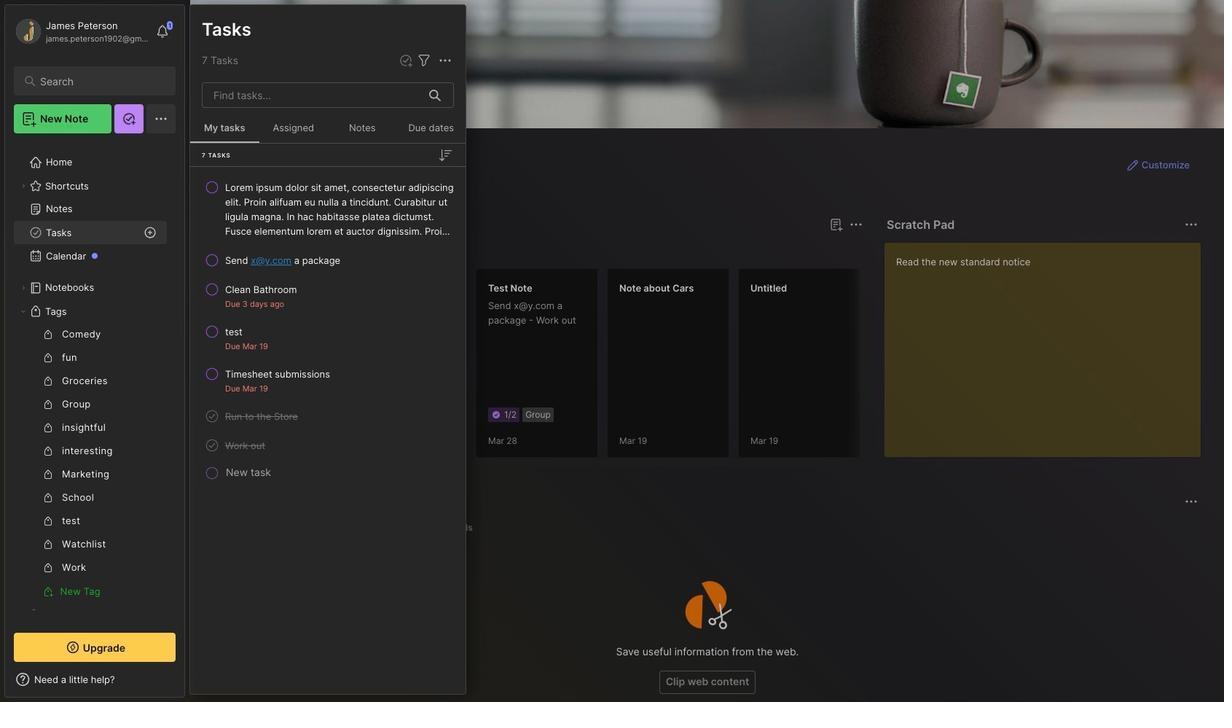 Task type: vqa. For each thing, say whether or not it's contained in the screenshot.
'Search Field' inside the Main Element
yes



Task type: describe. For each thing, give the bounding box(es) containing it.
sort options image
[[437, 146, 454, 164]]

2 tab list from the top
[[217, 519, 1197, 537]]

Sort options field
[[437, 146, 454, 164]]

run to the store 5 cell
[[225, 409, 298, 424]]

Search text field
[[40, 74, 163, 88]]

1 row from the top
[[196, 174, 460, 244]]

1 tab list from the top
[[217, 242, 861, 260]]

group inside main element
[[14, 323, 167, 603]]

send x@y.com a package 1 cell
[[225, 253, 341, 268]]

WHAT'S NEW field
[[5, 668, 184, 691]]

more actions and view options image
[[437, 52, 454, 69]]

Filter tasks field
[[416, 52, 433, 69]]

4 row from the top
[[196, 319, 460, 358]]

3 row from the top
[[196, 276, 460, 316]]

work out 6 cell
[[225, 438, 265, 453]]

filter tasks image
[[416, 52, 433, 69]]

Find tasks… text field
[[205, 83, 421, 107]]

clean bathroom 2 cell
[[225, 282, 297, 297]]



Task type: locate. For each thing, give the bounding box(es) containing it.
row
[[196, 174, 460, 244], [196, 247, 460, 273], [196, 276, 460, 316], [196, 319, 460, 358], [196, 361, 460, 400], [196, 403, 460, 429], [196, 432, 460, 459]]

tab list
[[217, 242, 861, 260], [217, 519, 1197, 537]]

expand notebooks image
[[19, 284, 28, 292]]

group
[[14, 323, 167, 603]]

new task image
[[399, 53, 413, 68]]

6 row from the top
[[196, 403, 460, 429]]

More actions and view options field
[[433, 52, 454, 69]]

None search field
[[40, 72, 163, 90]]

test 3 cell
[[225, 324, 243, 339]]

click to collapse image
[[184, 675, 195, 693]]

2 row from the top
[[196, 247, 460, 273]]

main element
[[0, 0, 190, 702]]

7 row from the top
[[196, 432, 460, 459]]

5 row from the top
[[196, 361, 460, 400]]

row group
[[190, 173, 466, 483], [214, 268, 1225, 467]]

1 vertical spatial tab list
[[217, 519, 1197, 537]]

lorem ipsum dolor sit amet, consectetur adipiscing elit. proin alifuam eu nulla a tincidunt. curabitur ut ligula magna. in hac habitasse platea dictumst. fusce elementum lorem et auctor dignissim. proin eget mi id urna euismod consectetur. pellentesque porttitor ac urna quis fermentum: 0 cell
[[225, 180, 454, 238]]

tab
[[217, 242, 259, 260], [265, 242, 324, 260], [217, 519, 272, 537], [439, 519, 480, 537]]

expand tags image
[[19, 307, 28, 316]]

Start writing… text field
[[897, 243, 1201, 446]]

none search field inside main element
[[40, 72, 163, 90]]

Account field
[[14, 17, 149, 46]]

timesheet submissions 4 cell
[[225, 367, 330, 381]]

0 vertical spatial tab list
[[217, 242, 861, 260]]

tree
[[5, 142, 184, 658]]

tree inside main element
[[5, 142, 184, 658]]



